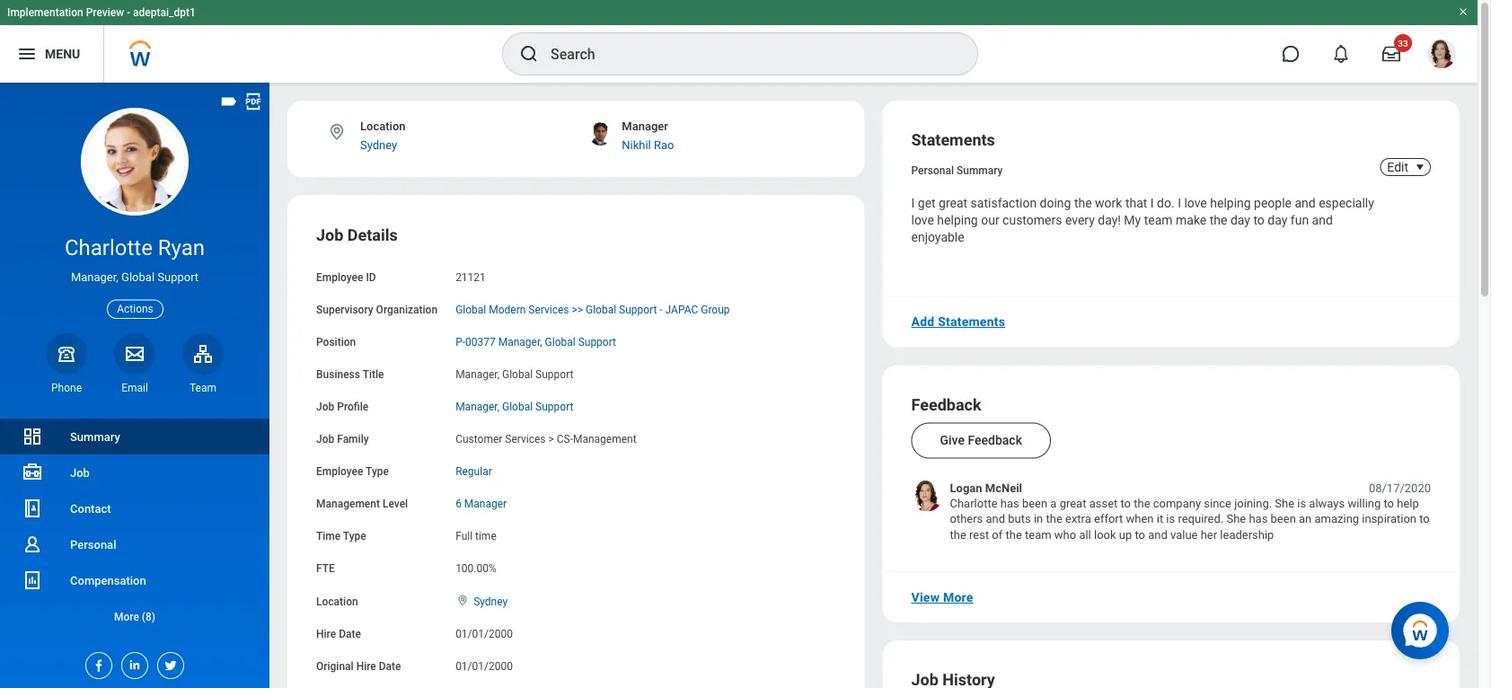 Task type: describe. For each thing, give the bounding box(es) containing it.
people
[[1255, 196, 1292, 211]]

others
[[950, 512, 984, 526]]

personal link
[[0, 527, 270, 563]]

21121
[[456, 271, 486, 284]]

location for location
[[316, 595, 358, 608]]

contact link
[[0, 491, 270, 527]]

add statements
[[912, 315, 1006, 329]]

0 vertical spatial date
[[339, 628, 361, 640]]

great inside charlotte has been a great asset to the company since joining. she is always willing to help others and buts in the extra effort when it is required. she has been an amazing inspiration to the rest of the team who all look up to and value her leadership
[[1060, 497, 1087, 510]]

manager, global support for the business title 'element'
[[456, 368, 574, 381]]

location image
[[456, 594, 470, 607]]

more inside dropdown button
[[114, 611, 139, 623]]

doing
[[1040, 196, 1072, 211]]

1 horizontal spatial helping
[[1211, 196, 1252, 211]]

linkedin image
[[122, 653, 142, 672]]

supervisory
[[316, 303, 374, 316]]

add statements button
[[905, 304, 1013, 340]]

charlotte for charlotte has been a great asset to the company since joining. she is always willing to help others and buts in the extra effort when it is required. she has been an amazing inspiration to the rest of the team who all look up to and value her leadership
[[950, 497, 998, 510]]

to inside i get great satisfaction doing the work that i do. i love helping people and especially love helping our customers every day! my team make the day to day fun and enjoyable
[[1254, 213, 1265, 228]]

compensation link
[[0, 563, 270, 599]]

charlotte for charlotte ryan
[[65, 235, 153, 261]]

mail image
[[124, 343, 146, 365]]

location for location sydney
[[360, 120, 406, 133]]

day!
[[1098, 213, 1122, 228]]

joining.
[[1235, 497, 1273, 510]]

when
[[1127, 512, 1154, 526]]

view more button
[[905, 580, 981, 616]]

nikhil
[[622, 138, 651, 151]]

email charlotte ryan element
[[114, 381, 155, 395]]

fte element
[[456, 552, 497, 576]]

manager, global support for manager, global support "link"
[[456, 401, 574, 413]]

time type
[[316, 530, 366, 543]]

profile logan mcneil image
[[1428, 40, 1457, 72]]

great inside i get great satisfaction doing the work that i do. i love helping people and especially love helping our customers every day! my team make the day to day fun and enjoyable
[[939, 196, 968, 211]]

full
[[456, 530, 473, 543]]

manager, global support link
[[456, 397, 574, 413]]

manager, global support inside navigation pane region
[[71, 271, 199, 284]]

effort
[[1095, 512, 1124, 526]]

the down others
[[950, 528, 967, 542]]

close environment banner image
[[1459, 6, 1469, 17]]

sydney inside job details group
[[474, 595, 508, 608]]

charlotte ryan
[[65, 235, 205, 261]]

1 day from the left
[[1231, 213, 1251, 228]]

caret down image
[[1410, 160, 1432, 174]]

job profile
[[316, 401, 369, 413]]

employee for employee id
[[316, 271, 363, 284]]

twitter image
[[158, 653, 178, 673]]

view team image
[[192, 343, 214, 365]]

feedback inside give feedback button
[[968, 433, 1023, 448]]

original
[[316, 660, 354, 673]]

contact image
[[22, 498, 43, 519]]

1 vertical spatial is
[[1167, 512, 1176, 526]]

personal summary
[[912, 164, 1003, 177]]

1 horizontal spatial more
[[944, 590, 974, 605]]

33 button
[[1372, 34, 1413, 74]]

team charlotte ryan element
[[182, 381, 224, 395]]

her
[[1201, 528, 1218, 542]]

global right >>
[[586, 303, 617, 316]]

required.
[[1179, 512, 1224, 526]]

original hire date
[[316, 660, 401, 673]]

00377
[[466, 336, 496, 348]]

and down it
[[1149, 528, 1168, 542]]

personal image
[[22, 534, 43, 555]]

management inside job family element
[[573, 433, 637, 446]]

menu banner
[[0, 0, 1478, 83]]

global inside "link"
[[502, 401, 533, 413]]

get
[[918, 196, 936, 211]]

up
[[1120, 528, 1133, 542]]

team
[[190, 382, 217, 394]]

amazing
[[1315, 512, 1360, 526]]

extra
[[1066, 512, 1092, 526]]

an
[[1300, 512, 1312, 526]]

view printable version (pdf) image
[[244, 92, 263, 111]]

0 horizontal spatial sydney link
[[360, 138, 397, 151]]

job details group
[[316, 224, 836, 688]]

1 i from the left
[[912, 196, 915, 211]]

contact
[[70, 502, 111, 515]]

job for job details
[[316, 226, 344, 244]]

type for employee type
[[366, 466, 389, 478]]

statements inside button
[[938, 315, 1006, 329]]

0 vertical spatial services
[[529, 303, 569, 316]]

location sydney
[[360, 120, 406, 151]]

willing
[[1348, 497, 1382, 510]]

mcneil
[[986, 481, 1023, 495]]

to up inspiration
[[1384, 497, 1395, 510]]

and right fun
[[1313, 213, 1334, 228]]

01/01/2000 for hire date
[[456, 628, 513, 640]]

actions button
[[107, 300, 163, 319]]

fte
[[316, 563, 335, 575]]

fun
[[1291, 213, 1310, 228]]

give feedback button
[[912, 423, 1052, 459]]

manager, up the business title 'element'
[[498, 336, 542, 348]]

job image
[[22, 462, 43, 484]]

personal for personal
[[70, 538, 116, 551]]

services inside job family element
[[505, 433, 546, 446]]

that
[[1126, 196, 1148, 211]]

give
[[941, 433, 965, 448]]

more (8)
[[114, 611, 156, 623]]

more (8) button
[[0, 599, 270, 635]]

job for job profile
[[316, 401, 335, 413]]

logan mcneil link
[[950, 480, 1023, 496]]

view more
[[912, 590, 974, 605]]

team inside charlotte has been a great asset to the company since joining. she is always willing to help others and buts in the extra effort when it is required. she has been an amazing inspiration to the rest of the team who all look up to and value her leadership
[[1025, 528, 1052, 542]]

menu
[[45, 46, 80, 61]]

level
[[383, 498, 408, 511]]

manager nikhil rao
[[622, 120, 674, 151]]

type for time type
[[343, 530, 366, 543]]

to right up
[[1136, 528, 1146, 542]]

support down global modern services >> global support - japac group
[[578, 336, 617, 348]]

every
[[1066, 213, 1095, 228]]

edit
[[1388, 160, 1409, 174]]

give feedback
[[941, 433, 1023, 448]]

business title
[[316, 368, 384, 381]]

employee's photo (logan mcneil) image
[[912, 480, 943, 512]]

1 vertical spatial been
[[1271, 512, 1297, 526]]

p-00377 manager, global support
[[456, 336, 617, 348]]

phone charlotte ryan element
[[46, 381, 87, 395]]

global down >>
[[545, 336, 576, 348]]

0 vertical spatial statements
[[912, 131, 996, 150]]

employee id element
[[456, 260, 486, 285]]

the right make
[[1210, 213, 1228, 228]]

business
[[316, 368, 360, 381]]

1 horizontal spatial love
[[1185, 196, 1208, 211]]

all
[[1080, 528, 1092, 542]]

job family
[[316, 433, 369, 446]]

location image
[[327, 122, 347, 142]]

inspiration
[[1363, 512, 1417, 526]]

33
[[1399, 38, 1409, 49]]

add
[[912, 315, 935, 329]]

support inside navigation pane region
[[158, 271, 199, 284]]

more (8) button
[[0, 606, 270, 628]]

especially
[[1319, 196, 1375, 211]]

it
[[1157, 512, 1164, 526]]

notifications large image
[[1333, 45, 1351, 63]]

global inside navigation pane region
[[121, 271, 155, 284]]

the right of
[[1006, 528, 1023, 542]]

Search Workday  search field
[[551, 34, 941, 74]]

2 day from the left
[[1268, 213, 1288, 228]]

>>
[[572, 303, 583, 316]]

details
[[348, 226, 398, 244]]

manager inside "manager nikhil rao"
[[622, 120, 669, 133]]

global modern services >> global support - japac group link
[[456, 300, 730, 316]]

original hire date element
[[456, 649, 513, 674]]

management level
[[316, 498, 408, 511]]

justify image
[[16, 43, 38, 65]]



Task type: vqa. For each thing, say whether or not it's contained in the screenshot.
the topmost tooltip
no



Task type: locate. For each thing, give the bounding box(es) containing it.
global up manager, global support "link"
[[502, 368, 533, 381]]

cs-
[[557, 433, 573, 446]]

0 horizontal spatial sydney
[[360, 138, 397, 151]]

support up job family element
[[536, 401, 574, 413]]

group
[[701, 303, 730, 316]]

personal down the contact
[[70, 538, 116, 551]]

manager, inside the business title 'element'
[[456, 368, 500, 381]]

support down ryan
[[158, 271, 199, 284]]

2 i from the left
[[1151, 196, 1155, 211]]

time
[[316, 530, 341, 543]]

1 horizontal spatial i
[[1151, 196, 1155, 211]]

date right original
[[379, 660, 401, 673]]

nikhil rao link
[[622, 138, 674, 151]]

0 vertical spatial charlotte
[[65, 235, 153, 261]]

i
[[912, 196, 915, 211], [1151, 196, 1155, 211], [1178, 196, 1182, 211]]

0 vertical spatial 01/01/2000
[[456, 628, 513, 640]]

2 vertical spatial manager, global support
[[456, 401, 574, 413]]

edit link
[[1388, 158, 1409, 176]]

feedback up give
[[912, 395, 982, 414]]

logan
[[950, 481, 983, 495]]

0 horizontal spatial date
[[339, 628, 361, 640]]

manager, global support down charlotte ryan
[[71, 271, 199, 284]]

1 vertical spatial great
[[1060, 497, 1087, 510]]

1 vertical spatial sydney link
[[474, 592, 508, 608]]

type right time
[[343, 530, 366, 543]]

position
[[316, 336, 356, 348]]

1 horizontal spatial team
[[1145, 213, 1173, 228]]

0 vertical spatial great
[[939, 196, 968, 211]]

make
[[1176, 213, 1207, 228]]

charlotte inside charlotte has been a great asset to the company since joining. she is always willing to help others and buts in the extra effort when it is required. she has been an amazing inspiration to the rest of the team who all look up to and value her leadership
[[950, 497, 998, 510]]

been left an
[[1271, 512, 1297, 526]]

- right preview on the top left of page
[[127, 6, 130, 19]]

profile
[[337, 401, 369, 413]]

1 horizontal spatial great
[[1060, 497, 1087, 510]]

compensation
[[70, 574, 146, 587]]

date up original hire date
[[339, 628, 361, 640]]

the
[[1075, 196, 1093, 211], [1210, 213, 1228, 228], [1134, 497, 1151, 510], [1047, 512, 1063, 526], [950, 528, 967, 542], [1006, 528, 1023, 542]]

100.00%
[[456, 563, 497, 575]]

1 horizontal spatial date
[[379, 660, 401, 673]]

manager, up customer
[[456, 401, 500, 413]]

1 horizontal spatial she
[[1276, 497, 1295, 510]]

has
[[1001, 497, 1020, 510], [1250, 512, 1268, 526]]

0 vertical spatial has
[[1001, 497, 1020, 510]]

statements up personal summary 'element'
[[912, 131, 996, 150]]

0 vertical spatial more
[[944, 590, 974, 605]]

is up an
[[1298, 497, 1307, 510]]

0 horizontal spatial i
[[912, 196, 915, 211]]

job left details
[[316, 226, 344, 244]]

personal summary element
[[912, 161, 1003, 177]]

0 vertical spatial -
[[127, 6, 130, 19]]

has down "mcneil" at the right bottom of the page
[[1001, 497, 1020, 510]]

global modern services >> global support - japac group
[[456, 303, 730, 316]]

0 horizontal spatial love
[[912, 213, 935, 228]]

full time
[[456, 530, 497, 543]]

manager, down 00377
[[456, 368, 500, 381]]

global
[[121, 271, 155, 284], [456, 303, 486, 316], [586, 303, 617, 316], [545, 336, 576, 348], [502, 368, 533, 381], [502, 401, 533, 413]]

to down people
[[1254, 213, 1265, 228]]

1 employee from the top
[[316, 271, 363, 284]]

charlotte up 'actions'
[[65, 235, 153, 261]]

1 horizontal spatial personal
[[912, 164, 954, 177]]

my
[[1125, 213, 1142, 228]]

email
[[121, 382, 148, 394]]

personal for personal summary
[[912, 164, 954, 177]]

actions
[[117, 303, 154, 316]]

1 vertical spatial personal
[[70, 538, 116, 551]]

helping left people
[[1211, 196, 1252, 211]]

global down charlotte ryan
[[121, 271, 155, 284]]

- inside job details group
[[660, 303, 663, 316]]

0 horizontal spatial day
[[1231, 213, 1251, 228]]

summary up the satisfaction
[[957, 164, 1003, 177]]

and up of
[[986, 512, 1006, 526]]

inbox large image
[[1383, 45, 1401, 63]]

feedback
[[912, 395, 982, 414], [968, 433, 1023, 448]]

6
[[456, 498, 462, 511]]

job inside list
[[70, 466, 90, 479]]

2 employee from the top
[[316, 466, 363, 478]]

0 vertical spatial helping
[[1211, 196, 1252, 211]]

1 vertical spatial type
[[343, 530, 366, 543]]

employee down job family at the bottom
[[316, 466, 363, 478]]

location
[[360, 120, 406, 133], [316, 595, 358, 608]]

the down a
[[1047, 512, 1063, 526]]

customer
[[456, 433, 503, 446]]

manager, down charlotte ryan
[[71, 271, 119, 284]]

satisfaction
[[971, 196, 1037, 211]]

view
[[912, 590, 940, 605]]

job details button
[[316, 226, 398, 244]]

search image
[[519, 43, 540, 65]]

1 vertical spatial feedback
[[968, 433, 1023, 448]]

id
[[366, 271, 376, 284]]

adeptai_dpt1
[[133, 6, 196, 19]]

statements right 'add'
[[938, 315, 1006, 329]]

0 vertical spatial sydney
[[360, 138, 397, 151]]

location inside job details group
[[316, 595, 358, 608]]

1 horizontal spatial day
[[1268, 213, 1288, 228]]

is right it
[[1167, 512, 1176, 526]]

0 vertical spatial hire
[[316, 628, 336, 640]]

2 horizontal spatial i
[[1178, 196, 1182, 211]]

more left (8)
[[114, 611, 139, 623]]

personal inside 'link'
[[70, 538, 116, 551]]

1 horizontal spatial is
[[1298, 497, 1307, 510]]

company
[[1154, 497, 1202, 510]]

to up when
[[1121, 497, 1132, 510]]

manager right the 6
[[464, 498, 507, 511]]

great up the extra
[[1060, 497, 1087, 510]]

management down the employee type
[[316, 498, 380, 511]]

1 horizontal spatial summary
[[957, 164, 1003, 177]]

1 vertical spatial 01/01/2000
[[456, 660, 513, 673]]

location right location image
[[360, 120, 406, 133]]

summary image
[[22, 426, 43, 448]]

sydney link
[[360, 138, 397, 151], [474, 592, 508, 608]]

manager, global support down the business title 'element'
[[456, 401, 574, 413]]

0 vertical spatial sydney link
[[360, 138, 397, 151]]

type up management level
[[366, 466, 389, 478]]

1 vertical spatial has
[[1250, 512, 1268, 526]]

day right make
[[1231, 213, 1251, 228]]

of
[[993, 528, 1003, 542]]

1 horizontal spatial -
[[660, 303, 663, 316]]

team down do.
[[1145, 213, 1173, 228]]

1 vertical spatial date
[[379, 660, 401, 673]]

asset
[[1090, 497, 1118, 510]]

great right get
[[939, 196, 968, 211]]

1 horizontal spatial sydney link
[[474, 592, 508, 608]]

sydney link right location image
[[360, 138, 397, 151]]

1 vertical spatial manager, global support
[[456, 368, 574, 381]]

manager, global support up manager, global support "link"
[[456, 368, 574, 381]]

been up in
[[1023, 497, 1048, 510]]

manager, inside navigation pane region
[[71, 271, 119, 284]]

has down "joining."
[[1250, 512, 1268, 526]]

01/01/2000 for original hire date
[[456, 660, 513, 673]]

0 vertical spatial been
[[1023, 497, 1048, 510]]

compensation image
[[22, 570, 43, 591]]

global down the business title 'element'
[[502, 401, 533, 413]]

0 horizontal spatial management
[[316, 498, 380, 511]]

1 vertical spatial more
[[114, 611, 139, 623]]

list containing summary
[[0, 419, 270, 635]]

helping up enjoyable
[[938, 213, 978, 228]]

job left family
[[316, 433, 335, 446]]

sydney right location icon at the left of the page
[[474, 595, 508, 608]]

1 vertical spatial she
[[1227, 512, 1247, 526]]

0 horizontal spatial -
[[127, 6, 130, 19]]

hire date
[[316, 628, 361, 640]]

0 vertical spatial is
[[1298, 497, 1307, 510]]

global down 21121
[[456, 303, 486, 316]]

sydney inside location sydney
[[360, 138, 397, 151]]

1 vertical spatial summary
[[70, 430, 120, 444]]

summary inside 'element'
[[957, 164, 1003, 177]]

>
[[549, 433, 554, 446]]

management right >
[[573, 433, 637, 446]]

and
[[1295, 196, 1316, 211], [1313, 213, 1334, 228], [986, 512, 1006, 526], [1149, 528, 1168, 542]]

services
[[529, 303, 569, 316], [505, 433, 546, 446]]

love down get
[[912, 213, 935, 228]]

feedback right give
[[968, 433, 1023, 448]]

location up the hire date
[[316, 595, 358, 608]]

rao
[[654, 138, 674, 151]]

1 vertical spatial statements
[[938, 315, 1006, 329]]

job family element
[[456, 422, 637, 447]]

she right "joining."
[[1276, 497, 1295, 510]]

1 vertical spatial team
[[1025, 528, 1052, 542]]

0 horizontal spatial is
[[1167, 512, 1176, 526]]

1 vertical spatial services
[[505, 433, 546, 446]]

01/01/2000
[[456, 628, 513, 640], [456, 660, 513, 673]]

menu button
[[0, 25, 104, 83]]

services left >>
[[529, 303, 569, 316]]

0 horizontal spatial has
[[1001, 497, 1020, 510]]

0 horizontal spatial summary
[[70, 430, 120, 444]]

full time element
[[456, 527, 497, 543]]

customers
[[1003, 213, 1063, 228]]

0 vertical spatial management
[[573, 433, 637, 446]]

customer services > cs-management
[[456, 433, 637, 446]]

look
[[1095, 528, 1117, 542]]

0 vertical spatial manager, global support
[[71, 271, 199, 284]]

1 horizontal spatial been
[[1271, 512, 1297, 526]]

0 vertical spatial employee
[[316, 271, 363, 284]]

01/01/2000 up original hire date element
[[456, 628, 513, 640]]

6 manager link
[[456, 494, 507, 511]]

0 horizontal spatial hire
[[316, 628, 336, 640]]

personal inside 'element'
[[912, 164, 954, 177]]

1 horizontal spatial manager
[[622, 120, 669, 133]]

team down in
[[1025, 528, 1052, 542]]

0 vertical spatial type
[[366, 466, 389, 478]]

work
[[1096, 196, 1123, 211]]

day
[[1231, 213, 1251, 228], [1268, 213, 1288, 228]]

3 i from the left
[[1178, 196, 1182, 211]]

1 vertical spatial charlotte
[[950, 497, 998, 510]]

0 vertical spatial manager
[[622, 120, 669, 133]]

1 vertical spatial love
[[912, 213, 935, 228]]

support inside "link"
[[536, 401, 574, 413]]

sydney right location image
[[360, 138, 397, 151]]

phone image
[[54, 343, 79, 365]]

summary
[[957, 164, 1003, 177], [70, 430, 120, 444]]

employee left id
[[316, 271, 363, 284]]

phone
[[51, 382, 82, 394]]

regular link
[[456, 462, 492, 478]]

0 horizontal spatial great
[[939, 196, 968, 211]]

01/01/2000 down hire date element
[[456, 660, 513, 673]]

and up fun
[[1295, 196, 1316, 211]]

love up make
[[1185, 196, 1208, 211]]

1 01/01/2000 from the top
[[456, 628, 513, 640]]

2 01/01/2000 from the top
[[456, 660, 513, 673]]

job left profile
[[316, 401, 335, 413]]

title
[[363, 368, 384, 381]]

team inside i get great satisfaction doing the work that i do. i love helping people and especially love helping our customers every day! my team make the day to day fun and enjoyable
[[1145, 213, 1173, 228]]

1 vertical spatial sydney
[[474, 595, 508, 608]]

0 horizontal spatial she
[[1227, 512, 1247, 526]]

summary link
[[0, 419, 270, 455]]

summary up job link
[[70, 430, 120, 444]]

the up every
[[1075, 196, 1093, 211]]

0 horizontal spatial charlotte
[[65, 235, 153, 261]]

1 horizontal spatial has
[[1250, 512, 1268, 526]]

1 horizontal spatial charlotte
[[950, 497, 998, 510]]

0 vertical spatial location
[[360, 120, 406, 133]]

a
[[1051, 497, 1057, 510]]

since
[[1205, 497, 1232, 510]]

0 vertical spatial summary
[[957, 164, 1003, 177]]

manager up nikhil rao link
[[622, 120, 669, 133]]

support inside the business title 'element'
[[536, 368, 574, 381]]

1 horizontal spatial management
[[573, 433, 637, 446]]

1 horizontal spatial hire
[[356, 660, 376, 673]]

0 vertical spatial love
[[1185, 196, 1208, 211]]

- inside menu banner
[[127, 6, 130, 19]]

1 vertical spatial -
[[660, 303, 663, 316]]

6 manager
[[456, 498, 507, 511]]

support
[[158, 271, 199, 284], [619, 303, 657, 316], [578, 336, 617, 348], [536, 368, 574, 381], [536, 401, 574, 413]]

1 horizontal spatial sydney
[[474, 595, 508, 608]]

job up the contact
[[70, 466, 90, 479]]

0 horizontal spatial manager
[[464, 498, 507, 511]]

day down people
[[1268, 213, 1288, 228]]

1 vertical spatial hire
[[356, 660, 376, 673]]

i left get
[[912, 196, 915, 211]]

manager,
[[71, 271, 119, 284], [498, 336, 542, 348], [456, 368, 500, 381], [456, 401, 500, 413]]

she up the leadership
[[1227, 512, 1247, 526]]

sydney link right location icon at the left of the page
[[474, 592, 508, 608]]

implementation preview -   adeptai_dpt1
[[7, 6, 196, 19]]

job details
[[316, 226, 398, 244]]

employee for employee type
[[316, 466, 363, 478]]

email button
[[114, 333, 155, 395]]

personal up get
[[912, 164, 954, 177]]

statements
[[912, 131, 996, 150], [938, 315, 1006, 329]]

i left do.
[[1151, 196, 1155, 211]]

0 vertical spatial personal
[[912, 164, 954, 177]]

services left >
[[505, 433, 546, 446]]

0 horizontal spatial helping
[[938, 213, 978, 228]]

0 horizontal spatial team
[[1025, 528, 1052, 542]]

more
[[944, 590, 974, 605], [114, 611, 139, 623]]

navigation pane region
[[0, 83, 270, 688]]

help
[[1398, 497, 1420, 510]]

1 vertical spatial employee
[[316, 466, 363, 478]]

manager inside job details group
[[464, 498, 507, 511]]

do.
[[1158, 196, 1175, 211]]

facebook image
[[86, 653, 106, 673]]

hire date element
[[456, 617, 513, 641]]

0 horizontal spatial been
[[1023, 497, 1048, 510]]

employee type
[[316, 466, 389, 478]]

to right inspiration
[[1420, 512, 1431, 526]]

charlotte up others
[[950, 497, 998, 510]]

management
[[573, 433, 637, 446], [316, 498, 380, 511]]

i get great satisfaction doing the work that i do. i love helping people and especially love helping our customers every day! my team make the day to day fun and enjoyable
[[912, 196, 1378, 245]]

- left japac
[[660, 303, 663, 316]]

organization
[[376, 303, 438, 316]]

0 horizontal spatial more
[[114, 611, 139, 623]]

1 vertical spatial location
[[316, 595, 358, 608]]

0 vertical spatial feedback
[[912, 395, 982, 414]]

list
[[0, 419, 270, 635]]

hire right original
[[356, 660, 376, 673]]

time
[[475, 530, 497, 543]]

0 vertical spatial she
[[1276, 497, 1295, 510]]

0 horizontal spatial personal
[[70, 538, 116, 551]]

hire up original
[[316, 628, 336, 640]]

charlotte inside navigation pane region
[[65, 235, 153, 261]]

tag image
[[219, 92, 239, 111]]

great
[[939, 196, 968, 211], [1060, 497, 1087, 510]]

support left japac
[[619, 303, 657, 316]]

0 horizontal spatial location
[[316, 595, 358, 608]]

global inside the business title 'element'
[[502, 368, 533, 381]]

type
[[366, 466, 389, 478], [343, 530, 366, 543]]

business title element
[[456, 357, 574, 382]]

1 vertical spatial manager
[[464, 498, 507, 511]]

1 vertical spatial helping
[[938, 213, 978, 228]]

manager, inside "link"
[[456, 401, 500, 413]]

more right view on the right of the page
[[944, 590, 974, 605]]

the up when
[[1134, 497, 1151, 510]]

1 horizontal spatial location
[[360, 120, 406, 133]]

ryan
[[158, 235, 205, 261]]

0 vertical spatial team
[[1145, 213, 1173, 228]]

job link
[[0, 455, 270, 491]]

1 vertical spatial management
[[316, 498, 380, 511]]

leadership
[[1221, 528, 1275, 542]]

i right do.
[[1178, 196, 1182, 211]]

job for job family
[[316, 433, 335, 446]]

charlotte
[[65, 235, 153, 261], [950, 497, 998, 510]]

value
[[1171, 528, 1198, 542]]

summary inside navigation pane region
[[70, 430, 120, 444]]

support down p-00377 manager, global support
[[536, 368, 574, 381]]



